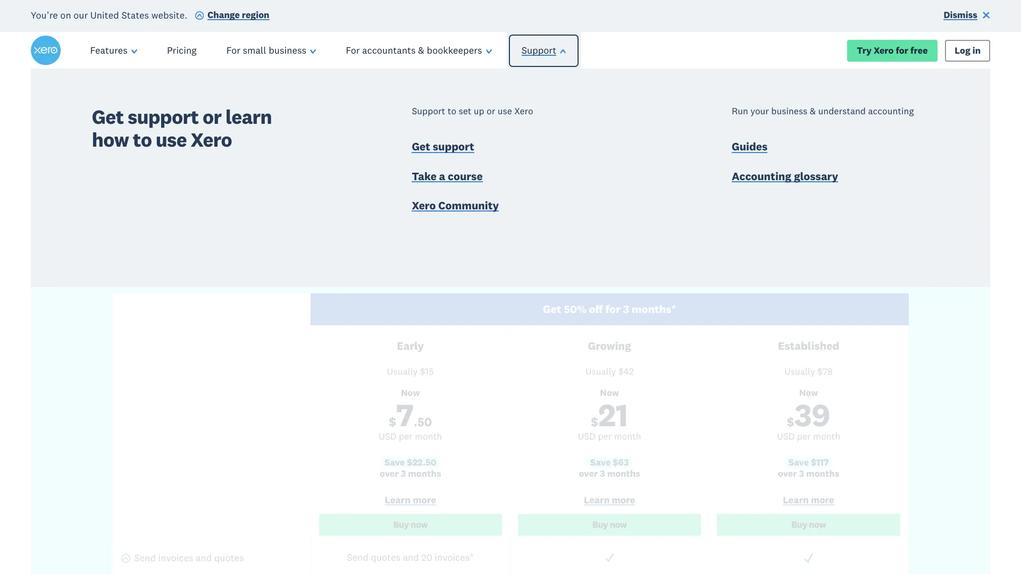 Task type: locate. For each thing, give the bounding box(es) containing it.
0 horizontal spatial and
[[196, 553, 212, 565]]

1 vertical spatial set
[[738, 176, 762, 197]]

learn for 21
[[584, 494, 610, 507]]

more for 21
[[612, 494, 635, 507]]

0 horizontal spatial support
[[128, 105, 199, 130]]

now
[[411, 519, 428, 531], [610, 519, 627, 531], [809, 519, 826, 531]]

0 horizontal spatial to
[[133, 127, 152, 152]]

for accountants & bookkeepers button
[[331, 32, 507, 69]]

learn
[[226, 105, 272, 130]]

1 vertical spatial support
[[412, 106, 445, 117]]

learn more for 7
[[385, 494, 436, 507]]

0 horizontal spatial usd per month
[[379, 431, 442, 443]]

1 for from the left
[[226, 44, 240, 56]]

miss
[[278, 176, 313, 197]]

3 learn from the left
[[783, 494, 809, 507]]

buy now for 21
[[593, 519, 627, 531]]

0 horizontal spatial buy now
[[393, 519, 428, 531]]

1 learn from the left
[[385, 494, 411, 507]]

support for support
[[522, 44, 557, 56]]

business for small
[[269, 44, 306, 56]]

& left understand
[[810, 106, 816, 117]]

1 horizontal spatial more
[[612, 494, 635, 507]]

1 horizontal spatial included image
[[803, 553, 815, 564]]

0 horizontal spatial learn
[[385, 494, 411, 507]]

for inside "dropdown button"
[[226, 44, 240, 56]]

business right small
[[269, 44, 306, 56]]

2 horizontal spatial more
[[811, 494, 835, 507]]

1 vertical spatial free
[[543, 176, 573, 197]]

1 horizontal spatial over 3 months
[[579, 468, 641, 480]]

send
[[347, 552, 369, 564], [134, 553, 156, 565]]

month for 21
[[614, 431, 641, 443]]

month for 39
[[813, 431, 841, 443]]

2 horizontal spatial per
[[797, 431, 811, 443]]

2 buy now link from the left
[[518, 514, 701, 536]]

3 usually from the left
[[785, 366, 815, 378]]

send invoices and quotes button
[[121, 552, 244, 568]]

2 horizontal spatial and
[[510, 176, 539, 197]]

2 learn more from the left
[[584, 494, 635, 507]]

xero inside try xero for free "link"
[[874, 44, 894, 56]]

set left 'up'
[[459, 106, 472, 117]]

1 buy now from the left
[[393, 519, 428, 531]]

3 more from the left
[[811, 494, 835, 507]]

now for 39
[[799, 387, 818, 399]]

support for get support
[[433, 140, 474, 154]]

0 horizontal spatial included image
[[604, 553, 615, 564]]

now down usually $ 42
[[600, 387, 619, 399]]

2 horizontal spatial learn
[[783, 494, 809, 507]]

0 horizontal spatial now
[[411, 519, 428, 531]]

0 horizontal spatial more
[[413, 494, 436, 507]]

50% left "take"
[[370, 176, 404, 197]]

you're on our united states website.
[[31, 9, 187, 21]]

on left our at the left top of page
[[60, 9, 71, 21]]

free inside "link"
[[911, 44, 928, 56]]

learn more for 21
[[584, 494, 635, 507]]

1 horizontal spatial or
[[487, 106, 495, 117]]

0 horizontal spatial now
[[401, 387, 420, 399]]

plans to suit your
[[241, 106, 603, 162]]

get inside get support or learn how to use xero
[[92, 105, 124, 130]]

3 for 7
[[401, 468, 406, 480]]

1 horizontal spatial for
[[346, 44, 360, 56]]

free
[[911, 44, 928, 56], [543, 176, 573, 197]]

3 learn more link from the left
[[717, 494, 901, 509]]

0 horizontal spatial learn more link
[[319, 494, 502, 509]]

3 month from the left
[[813, 431, 841, 443]]

1 horizontal spatial set
[[738, 176, 762, 197]]

buy now link for 21
[[518, 514, 701, 536]]

usually
[[387, 366, 418, 378], [586, 366, 616, 378], [785, 366, 815, 378]]

1 horizontal spatial buy now
[[593, 519, 627, 531]]

1 learn more from the left
[[385, 494, 436, 507]]

3 for 21
[[600, 468, 605, 480]]

usually down established
[[785, 366, 815, 378]]

to
[[448, 106, 457, 117], [363, 106, 405, 162], [133, 127, 152, 152]]

&
[[418, 44, 425, 56], [810, 106, 816, 117]]

now
[[401, 387, 420, 399], [600, 387, 619, 399], [799, 387, 818, 399]]

1 horizontal spatial and
[[403, 552, 419, 564]]

2 horizontal spatial buy
[[792, 519, 807, 531]]

buy for 7
[[393, 519, 409, 531]]

included image
[[604, 553, 615, 564], [803, 553, 815, 564]]

0 horizontal spatial month
[[415, 431, 442, 443]]

1 over 3 months from the left
[[380, 468, 441, 480]]

2 horizontal spatial for
[[896, 44, 909, 56]]

0 horizontal spatial quotes
[[214, 553, 244, 565]]

1 vertical spatial on
[[347, 176, 366, 197]]

0 horizontal spatial usually
[[387, 366, 418, 378]]

3 now from the left
[[809, 519, 826, 531]]

1 horizontal spatial learn more link
[[518, 494, 701, 509]]

1 horizontal spatial get
[[412, 140, 430, 154]]

3 usd per month from the left
[[777, 431, 841, 443]]

2 now from the left
[[600, 387, 619, 399]]

2 now from the left
[[610, 519, 627, 531]]

get
[[92, 105, 124, 130], [412, 140, 430, 154], [543, 302, 562, 317]]

1 horizontal spatial support
[[522, 44, 557, 56]]

learn more link for 7
[[319, 494, 502, 509]]

2 horizontal spatial over 3 months
[[778, 468, 840, 480]]

community
[[438, 198, 499, 213]]

months*
[[632, 302, 677, 317]]

get for get support or learn how to use xero
[[92, 105, 124, 130]]

1 learn more link from the left
[[319, 494, 502, 509]]

for inside dropdown button
[[346, 44, 360, 56]]

pricing link
[[152, 32, 212, 69]]

now down usually $ 15
[[401, 387, 420, 399]]

per
[[399, 431, 413, 443], [598, 431, 612, 443], [797, 431, 811, 443]]

1 horizontal spatial buy now link
[[518, 514, 701, 536]]

support button
[[503, 32, 585, 69]]

2 included image from the left
[[803, 553, 815, 564]]

buy now link for 7
[[319, 514, 502, 536]]

1 horizontal spatial now
[[610, 519, 627, 531]]

2 vertical spatial get
[[543, 302, 562, 317]]

$ inside $ 21
[[591, 414, 598, 430]]

log in link
[[945, 40, 991, 62]]

for left a
[[409, 176, 430, 197]]

1 horizontal spatial business
[[772, 106, 808, 117]]

now for 39
[[809, 519, 826, 531]]

set
[[459, 106, 472, 117], [738, 176, 762, 197]]

invoices
[[158, 553, 193, 565]]

3 over from the left
[[778, 468, 797, 480]]

2 horizontal spatial buy now link
[[717, 514, 901, 536]]

buy now link
[[319, 514, 502, 536], [518, 514, 701, 536], [717, 514, 901, 536]]

over 3 months for 21
[[579, 468, 641, 480]]

1 usually from the left
[[387, 366, 418, 378]]

a
[[439, 169, 445, 183]]

1 buy from the left
[[393, 519, 409, 531]]

more
[[413, 494, 436, 507], [612, 494, 635, 507], [811, 494, 835, 507]]

or right 'up'
[[487, 106, 495, 117]]

more for 7
[[413, 494, 436, 507]]

for left accountants in the top left of the page
[[346, 44, 360, 56]]

guides
[[732, 140, 768, 154]]

for for for accountants & bookkeepers
[[346, 44, 360, 56]]

1 horizontal spatial 50%
[[564, 302, 587, 317]]

3 learn more from the left
[[783, 494, 835, 507]]

1 month from the left
[[415, 431, 442, 443]]

get support or learn how to use xero
[[92, 105, 272, 152]]

0 horizontal spatial on
[[60, 9, 71, 21]]

1 usd per month from the left
[[379, 431, 442, 443]]

support to set up or use xero
[[412, 106, 533, 117]]

usually down growing at the bottom of the page
[[586, 366, 616, 378]]

2 per from the left
[[598, 431, 612, 443]]

2 usd from the left
[[578, 431, 596, 443]]

1 over from the left
[[380, 468, 399, 480]]

0 horizontal spatial usd
[[379, 431, 397, 443]]

1 horizontal spatial learn
[[584, 494, 610, 507]]

buy
[[393, 519, 409, 531], [593, 519, 608, 531], [792, 519, 807, 531]]

usually $ 78
[[785, 366, 833, 378]]

usually $ 15
[[387, 366, 434, 378]]

buy now for 39
[[792, 519, 826, 531]]

0 vertical spatial &
[[418, 44, 425, 56]]

21
[[598, 395, 628, 435]]

1 horizontal spatial buy
[[593, 519, 608, 531]]

features
[[90, 44, 128, 56]]

usd per month for 21
[[578, 431, 641, 443]]

0 horizontal spatial buy now link
[[319, 514, 502, 536]]

accounting glossary
[[732, 169, 839, 183]]

0 horizontal spatial &
[[418, 44, 425, 56]]

50%
[[370, 176, 404, 197], [564, 302, 587, 317]]

to for support
[[448, 106, 457, 117]]

2 learn from the left
[[584, 494, 610, 507]]

$ inside $ 39
[[787, 414, 795, 430]]

& right accountants in the top left of the page
[[418, 44, 425, 56]]

support inside dropdown button
[[522, 44, 557, 56]]

0 vertical spatial free
[[911, 44, 928, 56]]

2 vertical spatial for
[[606, 302, 621, 317]]

2 horizontal spatial now
[[809, 519, 826, 531]]

1 now from the left
[[411, 519, 428, 531]]

1 per from the left
[[399, 431, 413, 443]]

support for get support or learn how to use xero
[[128, 105, 199, 130]]

2 month from the left
[[614, 431, 641, 443]]

1 vertical spatial use
[[156, 127, 187, 152]]

buy for 39
[[792, 519, 807, 531]]

use
[[498, 106, 512, 117], [156, 127, 187, 152]]

0 horizontal spatial free
[[543, 176, 573, 197]]

0 horizontal spatial use
[[156, 127, 187, 152]]

more for 39
[[811, 494, 835, 507]]

over 3 months for 7
[[380, 468, 441, 480]]

support for support to set up or use xero
[[412, 106, 445, 117]]

1 vertical spatial support
[[433, 140, 474, 154]]

1 horizontal spatial free
[[911, 44, 928, 56]]

buy now
[[393, 519, 428, 531], [593, 519, 627, 531], [792, 519, 826, 531]]

how
[[92, 127, 129, 152]]

learn
[[385, 494, 411, 507], [584, 494, 610, 507], [783, 494, 809, 507]]

xero
[[874, 44, 894, 56], [515, 106, 533, 117], [191, 127, 232, 152], [699, 176, 734, 197], [412, 198, 436, 213]]

send invoices and quotes
[[134, 553, 244, 565]]

0 vertical spatial support
[[128, 105, 199, 130]]

1 included image from the left
[[604, 553, 615, 564]]

3 over 3 months from the left
[[778, 468, 840, 480]]

2 horizontal spatial buy now
[[792, 519, 826, 531]]

xero community link
[[412, 198, 499, 215]]

1 vertical spatial business
[[772, 106, 808, 117]]

support
[[522, 44, 557, 56], [412, 106, 445, 117]]

2 horizontal spatial get
[[543, 302, 562, 317]]

support inside get support or learn how to use xero
[[128, 105, 199, 130]]

quotes inside button
[[214, 553, 244, 565]]

2 horizontal spatial usd per month
[[777, 431, 841, 443]]

bookkeepers
[[427, 44, 482, 56]]

usd per month for 39
[[777, 431, 841, 443]]

over 3 months for 39
[[778, 468, 840, 480]]

0 horizontal spatial over 3 months
[[380, 468, 441, 480]]

1 more from the left
[[413, 494, 436, 507]]

3 buy now from the left
[[792, 519, 826, 531]]

0 horizontal spatial learn more
[[385, 494, 436, 507]]

2 more from the left
[[612, 494, 635, 507]]

0 horizontal spatial 50%
[[370, 176, 404, 197]]

3 for 39
[[799, 468, 804, 480]]

send inside button
[[134, 553, 156, 565]]

usually down early on the bottom
[[387, 366, 418, 378]]

now for 7
[[401, 387, 420, 399]]

and inside button
[[196, 553, 212, 565]]

1 vertical spatial get
[[412, 140, 430, 154]]

for for for small business
[[226, 44, 240, 56]]

business inside "dropdown button"
[[269, 44, 306, 56]]

2 usually from the left
[[586, 366, 616, 378]]

2 horizontal spatial over
[[778, 468, 797, 480]]

accounting
[[868, 106, 914, 117]]

0 vertical spatial get
[[92, 105, 124, 130]]

month
[[415, 431, 442, 443], [614, 431, 641, 443], [813, 431, 841, 443]]

1 horizontal spatial per
[[598, 431, 612, 443]]

3 usd from the left
[[777, 431, 795, 443]]

2 over from the left
[[579, 468, 598, 480]]

0 vertical spatial for
[[896, 44, 909, 56]]

0 horizontal spatial send
[[134, 553, 156, 565]]

per for 21
[[598, 431, 612, 443]]

for right try
[[896, 44, 909, 56]]

over 3 months
[[380, 468, 441, 480], [579, 468, 641, 480], [778, 468, 840, 480]]

months for 21
[[607, 468, 641, 480]]

usd per month
[[379, 431, 442, 443], [578, 431, 641, 443], [777, 431, 841, 443]]

states
[[122, 9, 149, 21]]

2 over 3 months from the left
[[579, 468, 641, 480]]

2 horizontal spatial usd
[[777, 431, 795, 443]]

2 horizontal spatial learn more link
[[717, 494, 901, 509]]

3
[[434, 176, 444, 197], [623, 302, 629, 317], [401, 468, 406, 480], [600, 468, 605, 480], [799, 468, 804, 480]]

1 buy now link from the left
[[319, 514, 502, 536]]

1 horizontal spatial usd
[[578, 431, 596, 443]]

2 horizontal spatial month
[[813, 431, 841, 443]]

log in
[[955, 44, 981, 56]]

business right run
[[772, 106, 808, 117]]

0 horizontal spatial or
[[203, 105, 222, 130]]

0 horizontal spatial support
[[412, 106, 445, 117]]

0 horizontal spatial per
[[399, 431, 413, 443]]

1 horizontal spatial now
[[600, 387, 619, 399]]

xero homepage image
[[31, 36, 60, 66]]

set left "up."
[[738, 176, 762, 197]]

0 horizontal spatial business
[[269, 44, 306, 56]]

1 horizontal spatial usually
[[586, 366, 616, 378]]

2 buy from the left
[[593, 519, 608, 531]]

1 horizontal spatial usd per month
[[578, 431, 641, 443]]

get for get 50% off for 3 months*
[[543, 302, 562, 317]]

2 usd per month from the left
[[578, 431, 641, 443]]

your
[[751, 106, 769, 117], [501, 106, 593, 162]]

dismiss
[[944, 9, 978, 21]]

over for 21
[[579, 468, 598, 480]]

3 buy now link from the left
[[717, 514, 901, 536]]

1 horizontal spatial send
[[347, 552, 369, 564]]

region
[[242, 9, 269, 21]]

per for 39
[[797, 431, 811, 443]]

get for get support
[[412, 140, 430, 154]]

on right out at left
[[347, 176, 366, 197]]

1 horizontal spatial learn more
[[584, 494, 635, 507]]

1 horizontal spatial your
[[751, 106, 769, 117]]

2 horizontal spatial learn more
[[783, 494, 835, 507]]

for right off
[[606, 302, 621, 317]]

learn more
[[385, 494, 436, 507], [584, 494, 635, 507], [783, 494, 835, 507]]

0 horizontal spatial get
[[92, 105, 124, 130]]

1 usd from the left
[[379, 431, 397, 443]]

3 now from the left
[[799, 387, 818, 399]]

usd per month for 7
[[379, 431, 442, 443]]

$
[[420, 366, 425, 378], [619, 366, 624, 378], [818, 366, 823, 378], [389, 414, 396, 430], [591, 414, 598, 430], [787, 414, 795, 430]]

our
[[74, 9, 88, 21]]

1 vertical spatial for
[[409, 176, 430, 197]]

0 horizontal spatial buy
[[393, 519, 409, 531]]

xero inside get support or learn how to use xero
[[191, 127, 232, 152]]

2 for from the left
[[346, 44, 360, 56]]

2 learn more link from the left
[[518, 494, 701, 509]]

50% left off
[[564, 302, 587, 317]]

1 horizontal spatial to
[[363, 106, 405, 162]]

2 buy now from the left
[[593, 519, 627, 531]]

business
[[269, 44, 306, 56], [772, 106, 808, 117]]

now down usually $ 78
[[799, 387, 818, 399]]

1 horizontal spatial month
[[614, 431, 641, 443]]

1 horizontal spatial on
[[347, 176, 366, 197]]

3 per from the left
[[797, 431, 811, 443]]

understand
[[819, 106, 866, 117]]

off
[[589, 302, 603, 317]]

3 buy from the left
[[792, 519, 807, 531]]

1 now from the left
[[401, 387, 420, 399]]

course
[[448, 169, 483, 183]]

0 vertical spatial support
[[522, 44, 557, 56]]

for left small
[[226, 44, 240, 56]]

over
[[380, 468, 399, 480], [579, 468, 598, 480], [778, 468, 797, 480]]

0 vertical spatial business
[[269, 44, 306, 56]]

features button
[[75, 32, 152, 69]]

0 vertical spatial on
[[60, 9, 71, 21]]

or left learn
[[203, 105, 222, 130]]

1 horizontal spatial over
[[579, 468, 598, 480]]

on
[[60, 9, 71, 21], [347, 176, 366, 197]]



Task type: describe. For each thing, give the bounding box(es) containing it.
for small business button
[[212, 32, 331, 69]]

up
[[474, 106, 485, 117]]

accounting
[[732, 169, 792, 183]]

usually for 39
[[785, 366, 815, 378]]

buy for 21
[[593, 519, 608, 531]]

42
[[624, 366, 634, 378]]

and for send quotes and 20 invoices†
[[403, 552, 419, 564]]

try xero for free
[[857, 44, 928, 56]]

months for 7
[[408, 468, 441, 480]]

now for 21
[[600, 387, 619, 399]]

take a course link
[[412, 169, 483, 186]]

accountants
[[362, 44, 416, 56]]

usd for 21
[[578, 431, 596, 443]]

united
[[90, 9, 119, 21]]

established
[[778, 339, 840, 353]]

78
[[823, 366, 833, 378]]

months for 39
[[807, 468, 840, 480]]

send for send quotes and 20 invoices†
[[347, 552, 369, 564]]

$ 21
[[591, 395, 628, 435]]

business for your
[[772, 106, 808, 117]]

and for send invoices and quotes
[[196, 553, 212, 565]]

try xero for free link
[[848, 40, 938, 62]]

0 horizontal spatial for
[[409, 176, 430, 197]]

$ 39
[[787, 395, 831, 435]]

glossary
[[794, 169, 839, 183]]

use inside get support or learn how to use xero
[[156, 127, 187, 152]]

0 vertical spatial 50%
[[370, 176, 404, 197]]

learn for 7
[[385, 494, 411, 507]]

guides link
[[732, 140, 768, 156]]

to inside get support or learn how to use xero
[[133, 127, 152, 152]]

usd for 7
[[379, 431, 397, 443]]

1 horizontal spatial for
[[606, 302, 621, 317]]

in
[[973, 44, 981, 56]]

usually for 7
[[387, 366, 418, 378]]

log
[[955, 44, 971, 56]]

buy now link for 39
[[717, 514, 901, 536]]

getting
[[641, 176, 695, 197]]

buy now for 7
[[393, 519, 428, 531]]

0 horizontal spatial your
[[501, 106, 593, 162]]

don't
[[231, 176, 273, 197]]

change region button
[[195, 9, 269, 23]]

over for 7
[[380, 468, 399, 480]]

now for 7
[[411, 519, 428, 531]]

1 vertical spatial &
[[810, 106, 816, 117]]

usd for 39
[[777, 431, 795, 443]]

run
[[732, 106, 749, 117]]

suit
[[415, 106, 492, 162]]

15
[[425, 366, 434, 378]]

change
[[208, 9, 240, 21]]

accounting glossary link
[[732, 169, 839, 186]]

send quotes and 20 invoices†
[[347, 552, 474, 564]]

usually for 21
[[586, 366, 616, 378]]

$ 7 . 50
[[389, 395, 432, 435]]

early
[[397, 339, 424, 353]]

2 vertical spatial support
[[577, 176, 637, 197]]

growing
[[588, 339, 631, 353]]

$ inside "$ 7 . 50"
[[389, 414, 396, 430]]

.
[[414, 414, 417, 430]]

per for 7
[[399, 431, 413, 443]]

for small business
[[226, 44, 306, 56]]

1 horizontal spatial quotes
[[371, 552, 401, 564]]

month for 7
[[415, 431, 442, 443]]

39
[[795, 395, 831, 435]]

now for 21
[[610, 519, 627, 531]]

don't miss out on 50% for 3 months and free support getting xero set up.
[[231, 176, 790, 197]]

get support
[[412, 140, 474, 154]]

change region
[[208, 9, 269, 21]]

for accountants & bookkeepers
[[346, 44, 482, 56]]

up.
[[766, 176, 790, 197]]

50
[[417, 414, 432, 430]]

1 vertical spatial 50%
[[564, 302, 587, 317]]

out
[[317, 176, 342, 197]]

learn more link for 21
[[518, 494, 701, 509]]

0 horizontal spatial set
[[459, 106, 472, 117]]

& inside dropdown button
[[418, 44, 425, 56]]

website.
[[151, 9, 187, 21]]

learn more link for 39
[[717, 494, 901, 509]]

over for 39
[[778, 468, 797, 480]]

get 50% off for 3 months*
[[543, 302, 677, 317]]

learn more for 39
[[783, 494, 835, 507]]

xero inside xero community link
[[412, 198, 436, 213]]

to for plans
[[363, 106, 405, 162]]

try
[[857, 44, 872, 56]]

get support link
[[412, 140, 474, 156]]

learn for 39
[[783, 494, 809, 507]]

take
[[412, 169, 437, 183]]

plans
[[241, 106, 353, 162]]

you're
[[31, 9, 58, 21]]

for inside "link"
[[896, 44, 909, 56]]

send for send invoices and quotes
[[134, 553, 156, 565]]

7
[[396, 395, 414, 435]]

dismiss button
[[944, 9, 991, 23]]

small
[[243, 44, 266, 56]]

take a course
[[412, 169, 483, 183]]

20
[[422, 552, 432, 564]]

0 vertical spatial use
[[498, 106, 512, 117]]

pricing
[[167, 44, 197, 56]]

run your business & understand accounting
[[732, 106, 914, 117]]

xero community
[[412, 198, 499, 213]]

invoices†
[[435, 552, 474, 564]]

usually $ 42
[[586, 366, 634, 378]]

or inside get support or learn how to use xero
[[203, 105, 222, 130]]



Task type: vqa. For each thing, say whether or not it's contained in the screenshot.
Now for 7
yes



